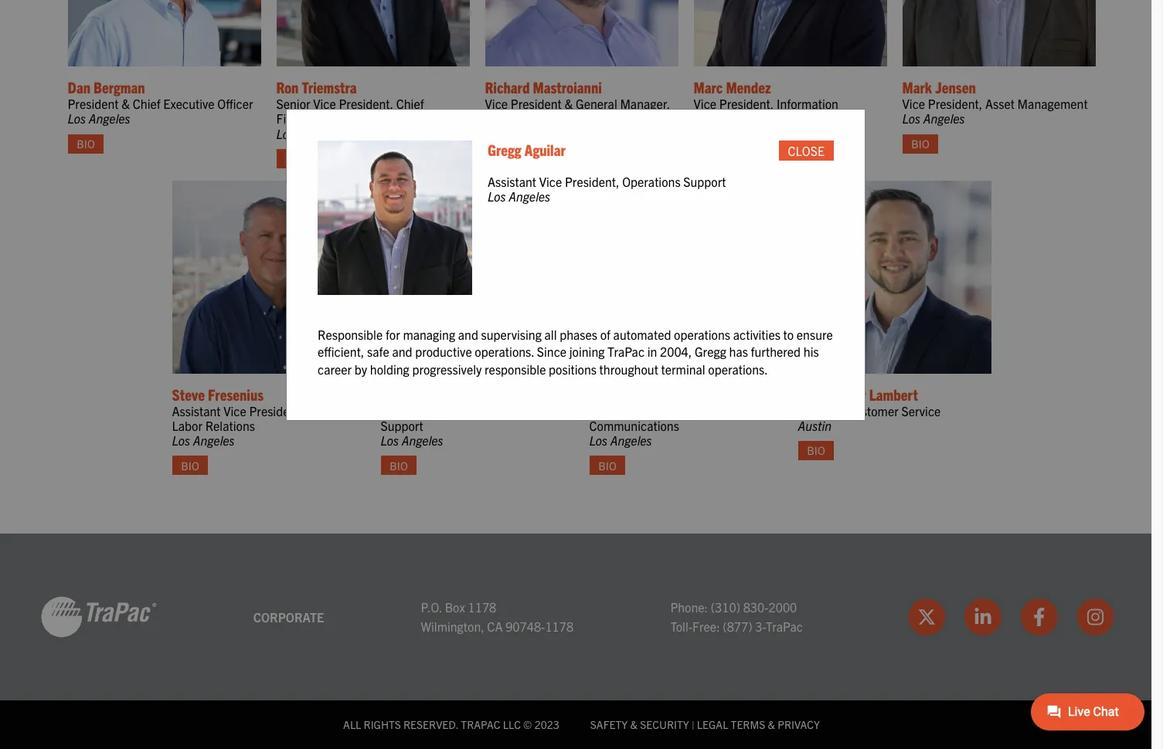 Task type: describe. For each thing, give the bounding box(es) containing it.
responsible
[[318, 327, 383, 342]]

christopher lambert director, customer service austin
[[798, 385, 941, 434]]

executive
[[163, 96, 215, 111]]

gregg inside responsible for managing and supervising all phases of automated operations activities to ensure efficient, safe and productive operations. since joining trapac in 2004, gregg has furthered his career by holding progressively responsible positions throughout terminal operations.
[[695, 344, 726, 360]]

lambert
[[869, 385, 918, 404]]

free:
[[692, 619, 720, 635]]

1 vertical spatial assistant vice president, operations support los angeles
[[381, 403, 574, 448]]

mark
[[902, 77, 932, 97]]

angeles down progressively
[[402, 433, 443, 448]]

steve fresenius assistant vice president, corporate labor relations los angeles
[[172, 385, 360, 448]]

trapac inside the phone: (310) 830-2000 toll-free: (877) 3-trapac
[[766, 619, 803, 635]]

trapac
[[461, 718, 500, 732]]

dan
[[68, 77, 90, 97]]

furthered
[[751, 344, 801, 360]]

1 vertical spatial 1178
[[545, 619, 574, 635]]

activities
[[733, 327, 780, 342]]

operations
[[674, 327, 730, 342]]

bio link for dan
[[68, 134, 104, 153]]

vice inside richard mastroianni vice president & general manager, operations los angeles
[[485, 96, 508, 111]]

ca
[[487, 619, 503, 635]]

marc
[[694, 77, 723, 97]]

customer
[[847, 403, 899, 419]]

automated
[[613, 327, 671, 342]]

supervising
[[481, 327, 542, 342]]

legal
[[697, 718, 728, 732]]

richard mastroianni vice president & general manager, operations los angeles
[[485, 77, 670, 141]]

trapac inside responsible for managing and supervising all phases of automated operations activities to ensure efficient, safe and productive operations. since joining trapac in 2004, gregg has furthered his career by holding progressively responsible positions throughout terminal operations.
[[608, 344, 645, 360]]

box
[[445, 600, 465, 615]]

phases
[[560, 327, 597, 342]]

terms
[[731, 718, 765, 732]]

90748-
[[506, 619, 545, 635]]

los down holding
[[381, 433, 399, 448]]

los inside "ron triemstra senior vice president, chief financial officer los angeles"
[[276, 126, 295, 141]]

marc mendez vice president, information technology
[[694, 77, 838, 126]]

2023
[[535, 718, 559, 732]]

security
[[640, 718, 689, 732]]

by
[[355, 362, 367, 377]]

ensure
[[797, 327, 833, 342]]

rights
[[364, 718, 401, 732]]

for
[[386, 327, 400, 342]]

since
[[537, 344, 567, 360]]

safety & security link
[[590, 718, 689, 732]]

0 vertical spatial gregg
[[488, 140, 521, 159]]

support inside gregg aguilar dialog
[[683, 174, 726, 189]]

los inside richard mastroianni vice president & general manager, operations los angeles
[[485, 126, 503, 141]]

©
[[523, 718, 532, 732]]

mendez
[[726, 77, 771, 97]]

angeles inside "ron triemstra senior vice president, chief financial officer los angeles"
[[297, 126, 339, 141]]

communications
[[589, 418, 679, 434]]

los inside "steve fresenius assistant vice president, corporate labor relations los angeles"
[[172, 433, 190, 448]]

bio link for christopher
[[798, 441, 834, 461]]

p.o. box 1178 wilmington, ca 90748-1178
[[421, 600, 574, 635]]

bergman
[[94, 77, 145, 97]]

general
[[576, 96, 617, 111]]

management
[[1018, 96, 1088, 111]]

& right terms
[[768, 718, 775, 732]]

manager,
[[620, 96, 670, 111]]

1 vertical spatial support
[[381, 418, 423, 434]]

technology
[[694, 111, 754, 126]]

responsible for managing and supervising all phases of automated operations activities to ensure efficient, safe and productive operations. since joining trapac in 2004, gregg has furthered his career by holding progressively responsible positions throughout terminal operations.
[[318, 327, 833, 377]]

|
[[692, 718, 694, 732]]

3-
[[755, 619, 766, 635]]

vice inside "steve fresenius assistant vice president, corporate labor relations los angeles"
[[224, 403, 246, 419]]

& right 'safety'
[[630, 718, 638, 732]]

chief inside "ron triemstra senior vice president, chief financial officer los angeles"
[[396, 96, 424, 111]]

close button
[[779, 141, 834, 160]]

830-
[[743, 600, 769, 615]]

assistant vice president, operations support los angeles inside gregg aguilar dialog
[[488, 174, 726, 204]]

austin
[[798, 418, 832, 434]]

los inside director, marketing and communications los angeles
[[589, 433, 608, 448]]

productive
[[415, 344, 472, 360]]

aguilar
[[525, 140, 566, 159]]

all
[[343, 718, 361, 732]]

director, marketing and communications los angeles
[[589, 403, 715, 448]]

safety & security | legal terms & privacy
[[590, 718, 820, 732]]

mastroianni
[[533, 77, 602, 97]]

joining
[[569, 344, 605, 360]]

senior
[[276, 96, 310, 111]]

0 vertical spatial and
[[458, 327, 478, 342]]

financial
[[276, 111, 325, 126]]

christopher
[[798, 385, 866, 404]]

los inside gregg aguilar dialog
[[488, 189, 506, 204]]

los inside mark jensen vice president, asset management los angeles
[[902, 111, 921, 126]]

in
[[647, 344, 657, 360]]

phone: (310) 830-2000 toll-free: (877) 3-trapac
[[670, 600, 803, 635]]

phone:
[[670, 600, 708, 615]]

angeles inside dan bergman president & chief executive officer los angeles
[[89, 111, 130, 126]]

(310)
[[711, 600, 740, 615]]

dan bergman president & chief executive officer los angeles
[[68, 77, 253, 126]]

president, inside gregg aguilar dialog
[[565, 174, 619, 189]]

llc
[[503, 718, 521, 732]]

operations inside gregg aguilar dialog
[[622, 174, 681, 189]]

bio for ron
[[285, 151, 303, 165]]

progressively
[[412, 362, 482, 377]]



Task type: locate. For each thing, give the bounding box(es) containing it.
gregg aguilar
[[488, 140, 566, 159]]

1 director, from the left
[[589, 403, 636, 419]]

president, inside "steve fresenius assistant vice president, corporate labor relations los angeles"
[[249, 403, 304, 419]]

officer down triemstra
[[328, 111, 363, 126]]

1 vertical spatial and
[[392, 344, 412, 360]]

officer inside "ron triemstra senior vice president, chief financial officer los angeles"
[[328, 111, 363, 126]]

1178
[[468, 600, 496, 615], [545, 619, 574, 635]]

bio for dan
[[77, 137, 95, 151]]

angeles inside gregg aguilar dialog
[[509, 189, 550, 204]]

safety
[[590, 718, 628, 732]]

wilmington,
[[421, 619, 484, 635]]

president, inside mark jensen vice president, asset management los angeles
[[928, 96, 982, 111]]

support down the technology
[[683, 174, 726, 189]]

richard
[[485, 77, 530, 97]]

1 horizontal spatial gregg
[[695, 344, 726, 360]]

vice inside marc mendez vice president, information technology
[[694, 96, 716, 111]]

los down richard
[[485, 126, 503, 141]]

operations inside richard mastroianni vice president & general manager, operations los angeles
[[485, 111, 543, 126]]

1 vertical spatial trapac
[[766, 619, 803, 635]]

angeles down senior
[[297, 126, 339, 141]]

president inside dan bergman president & chief executive officer los angeles
[[68, 96, 119, 111]]

1 vertical spatial operations.
[[708, 362, 768, 377]]

and inside director, marketing and communications los angeles
[[695, 403, 715, 419]]

los inside dan bergman president & chief executive officer los angeles
[[68, 111, 86, 126]]

0 vertical spatial operations.
[[475, 344, 534, 360]]

support down holding
[[381, 418, 423, 434]]

2 horizontal spatial assistant
[[488, 174, 536, 189]]

operations.
[[475, 344, 534, 360], [708, 362, 768, 377]]

bio for richard
[[494, 151, 512, 165]]

0 horizontal spatial trapac
[[608, 344, 645, 360]]

1 horizontal spatial trapac
[[766, 619, 803, 635]]

vice up gregg aguilar
[[485, 96, 508, 111]]

all rights reserved. trapac llc © 2023
[[343, 718, 559, 732]]

president,
[[339, 96, 393, 111], [719, 96, 774, 111], [928, 96, 982, 111], [565, 174, 619, 189], [249, 403, 304, 419], [458, 403, 512, 419]]

service
[[901, 403, 941, 419]]

0 vertical spatial trapac
[[608, 344, 645, 360]]

corporate image
[[41, 596, 156, 639]]

0 horizontal spatial president
[[68, 96, 119, 111]]

jensen
[[935, 77, 976, 97]]

& right 'dan'
[[121, 96, 130, 111]]

0 horizontal spatial assistant
[[172, 403, 221, 419]]

officer inside dan bergman president & chief executive officer los angeles
[[217, 96, 253, 111]]

chief inside dan bergman president & chief executive officer los angeles
[[133, 96, 160, 111]]

throughout
[[599, 362, 658, 377]]

0 horizontal spatial support
[[381, 418, 423, 434]]

safe
[[367, 344, 389, 360]]

los
[[68, 111, 86, 126], [902, 111, 921, 126], [276, 126, 295, 141], [485, 126, 503, 141], [488, 189, 506, 204], [172, 433, 190, 448], [381, 433, 399, 448], [589, 433, 608, 448]]

2 president from the left
[[511, 96, 562, 111]]

managing
[[403, 327, 455, 342]]

vice right steve
[[224, 403, 246, 419]]

information
[[777, 96, 838, 111]]

&
[[121, 96, 130, 111], [565, 96, 573, 111], [630, 718, 638, 732], [768, 718, 775, 732]]

angeles down gregg aguilar
[[509, 189, 550, 204]]

assistant vice president, operations support los angeles
[[488, 174, 726, 204], [381, 403, 574, 448]]

& inside richard mastroianni vice president & general manager, operations los angeles
[[565, 96, 573, 111]]

2 vertical spatial and
[[695, 403, 715, 419]]

0 horizontal spatial director,
[[589, 403, 636, 419]]

and right the marketing
[[695, 403, 715, 419]]

reserved.
[[403, 718, 458, 732]]

1 horizontal spatial officer
[[328, 111, 363, 126]]

holding
[[370, 362, 409, 377]]

los down gregg aguilar
[[488, 189, 506, 204]]

director, down the throughout on the right of page
[[589, 403, 636, 419]]

assistant vice president, operations support los angeles down the aguilar
[[488, 174, 726, 204]]

2 horizontal spatial and
[[695, 403, 715, 419]]

0 horizontal spatial gregg
[[488, 140, 521, 159]]

2 director, from the left
[[798, 403, 844, 419]]

operations
[[485, 111, 543, 126], [622, 174, 681, 189], [515, 403, 574, 419]]

2 chief from the left
[[396, 96, 424, 111]]

1 president from the left
[[68, 96, 119, 111]]

angeles down bergman
[[89, 111, 130, 126]]

bio link for richard
[[485, 149, 521, 168]]

1 horizontal spatial operations.
[[708, 362, 768, 377]]

p.o.
[[421, 600, 442, 615]]

assistant
[[488, 174, 536, 189], [172, 403, 221, 419], [381, 403, 429, 419]]

0 vertical spatial operations
[[485, 111, 543, 126]]

and
[[458, 327, 478, 342], [392, 344, 412, 360], [695, 403, 715, 419]]

0 horizontal spatial chief
[[133, 96, 160, 111]]

asset
[[985, 96, 1015, 111]]

1 horizontal spatial support
[[683, 174, 726, 189]]

angeles down the marketing
[[610, 433, 652, 448]]

bio for christopher
[[807, 444, 825, 458]]

bio
[[77, 137, 95, 151], [911, 137, 929, 151], [285, 151, 303, 165], [494, 151, 512, 165], [807, 444, 825, 458], [181, 459, 199, 473], [390, 459, 408, 473], [598, 459, 616, 473]]

& left general
[[565, 96, 573, 111]]

triemstra
[[302, 77, 357, 97]]

bio for steve
[[181, 459, 199, 473]]

1 horizontal spatial chief
[[396, 96, 424, 111]]

0 horizontal spatial 1178
[[468, 600, 496, 615]]

vice inside "ron triemstra senior vice president, chief financial officer los angeles"
[[313, 96, 336, 111]]

0 horizontal spatial and
[[392, 344, 412, 360]]

toll-
[[670, 619, 693, 635]]

and up "productive"
[[458, 327, 478, 342]]

terminal
[[661, 362, 705, 377]]

efficient,
[[318, 344, 364, 360]]

1 chief from the left
[[133, 96, 160, 111]]

angeles inside richard mastroianni vice president & general manager, operations los angeles
[[506, 126, 548, 141]]

operations. down supervising
[[475, 344, 534, 360]]

assistant vice president, operations support los angeles down progressively
[[381, 403, 574, 448]]

mark jensen vice president, asset management los angeles
[[902, 77, 1088, 126]]

vice down progressively
[[432, 403, 455, 419]]

director, left the customer
[[798, 403, 844, 419]]

bio for mark
[[911, 137, 929, 151]]

vice inside gregg aguilar dialog
[[539, 174, 562, 189]]

1 horizontal spatial director,
[[798, 403, 844, 419]]

2004,
[[660, 344, 692, 360]]

footer containing p.o. box 1178
[[0, 534, 1163, 749]]

trapac up the throughout on the right of page
[[608, 344, 645, 360]]

corporate
[[307, 403, 360, 419], [253, 609, 324, 625]]

angeles down fresenius
[[193, 433, 235, 448]]

1 horizontal spatial 1178
[[545, 619, 574, 635]]

vice left jensen
[[902, 96, 925, 111]]

(877)
[[723, 619, 752, 635]]

2000
[[769, 600, 797, 615]]

fresenius
[[208, 385, 264, 404]]

angeles inside mark jensen vice president, asset management los angeles
[[923, 111, 965, 126]]

president inside richard mastroianni vice president & general manager, operations los angeles
[[511, 96, 562, 111]]

to
[[783, 327, 794, 342]]

angeles down jensen
[[923, 111, 965, 126]]

bio link for mark
[[902, 134, 939, 153]]

career
[[318, 362, 352, 377]]

steve
[[172, 385, 205, 404]]

privacy
[[778, 718, 820, 732]]

chief
[[133, 96, 160, 111], [396, 96, 424, 111]]

0 vertical spatial 1178
[[468, 600, 496, 615]]

angeles inside director, marketing and communications los angeles
[[610, 433, 652, 448]]

operations. down has
[[708, 362, 768, 377]]

gregg left the aguilar
[[488, 140, 521, 159]]

los down mark
[[902, 111, 921, 126]]

los down senior
[[276, 126, 295, 141]]

has
[[729, 344, 748, 360]]

0 horizontal spatial operations.
[[475, 344, 534, 360]]

vice inside mark jensen vice president, asset management los angeles
[[902, 96, 925, 111]]

officer right executive
[[217, 96, 253, 111]]

marketing
[[638, 403, 692, 419]]

legal terms & privacy link
[[697, 718, 820, 732]]

0 vertical spatial corporate
[[307, 403, 360, 419]]

and down for
[[392, 344, 412, 360]]

bio link for steve
[[172, 456, 208, 476]]

director, inside christopher lambert director, customer service austin
[[798, 403, 844, 419]]

corporate inside "steve fresenius assistant vice president, corporate labor relations los angeles"
[[307, 403, 360, 419]]

angeles down richard
[[506, 126, 548, 141]]

ron triemstra senior vice president, chief financial officer los angeles
[[276, 77, 424, 141]]

vice left the mendez
[[694, 96, 716, 111]]

assistant inside gregg aguilar dialog
[[488, 174, 536, 189]]

2 vertical spatial operations
[[515, 403, 574, 419]]

his
[[804, 344, 819, 360]]

1178 right ca
[[545, 619, 574, 635]]

positions
[[549, 362, 597, 377]]

all
[[544, 327, 557, 342]]

1 vertical spatial corporate
[[253, 609, 324, 625]]

assistant inside "steve fresenius assistant vice president, corporate labor relations los angeles"
[[172, 403, 221, 419]]

1 vertical spatial gregg
[[695, 344, 726, 360]]

gregg down the "operations" in the top right of the page
[[695, 344, 726, 360]]

relations
[[205, 418, 255, 434]]

1 horizontal spatial assistant
[[381, 403, 429, 419]]

1 vertical spatial operations
[[622, 174, 681, 189]]

angeles
[[89, 111, 130, 126], [923, 111, 965, 126], [297, 126, 339, 141], [506, 126, 548, 141], [509, 189, 550, 204], [193, 433, 235, 448], [402, 433, 443, 448], [610, 433, 652, 448]]

director, inside director, marketing and communications los angeles
[[589, 403, 636, 419]]

vice down the aguilar
[[539, 174, 562, 189]]

footer
[[0, 534, 1163, 749]]

angeles inside "steve fresenius assistant vice president, corporate labor relations los angeles"
[[193, 433, 235, 448]]

president, inside marc mendez vice president, information technology
[[719, 96, 774, 111]]

vice
[[313, 96, 336, 111], [485, 96, 508, 111], [694, 96, 716, 111], [902, 96, 925, 111], [539, 174, 562, 189], [224, 403, 246, 419], [432, 403, 455, 419]]

labor
[[172, 418, 202, 434]]

gregg aguilar dialog
[[286, 109, 866, 421]]

responsible
[[485, 362, 546, 377]]

1 horizontal spatial president
[[511, 96, 562, 111]]

vice right senior
[[313, 96, 336, 111]]

1 horizontal spatial and
[[458, 327, 478, 342]]

president, inside "ron triemstra senior vice president, chief financial officer los angeles"
[[339, 96, 393, 111]]

trapac down 2000
[[766, 619, 803, 635]]

los down steve
[[172, 433, 190, 448]]

0 horizontal spatial officer
[[217, 96, 253, 111]]

trapac
[[608, 344, 645, 360], [766, 619, 803, 635]]

president
[[68, 96, 119, 111], [511, 96, 562, 111]]

0 vertical spatial assistant vice president, operations support los angeles
[[488, 174, 726, 204]]

bio link for ron
[[276, 149, 313, 168]]

1178 up ca
[[468, 600, 496, 615]]

0 vertical spatial support
[[683, 174, 726, 189]]

los down positions
[[589, 433, 608, 448]]

close
[[788, 143, 825, 158]]

los down 'dan'
[[68, 111, 86, 126]]

of
[[600, 327, 610, 342]]

gregg
[[488, 140, 521, 159], [695, 344, 726, 360]]

& inside dan bergman president & chief executive officer los angeles
[[121, 96, 130, 111]]



Task type: vqa. For each thing, say whether or not it's contained in the screenshot.
Bio Link related to Richard
yes



